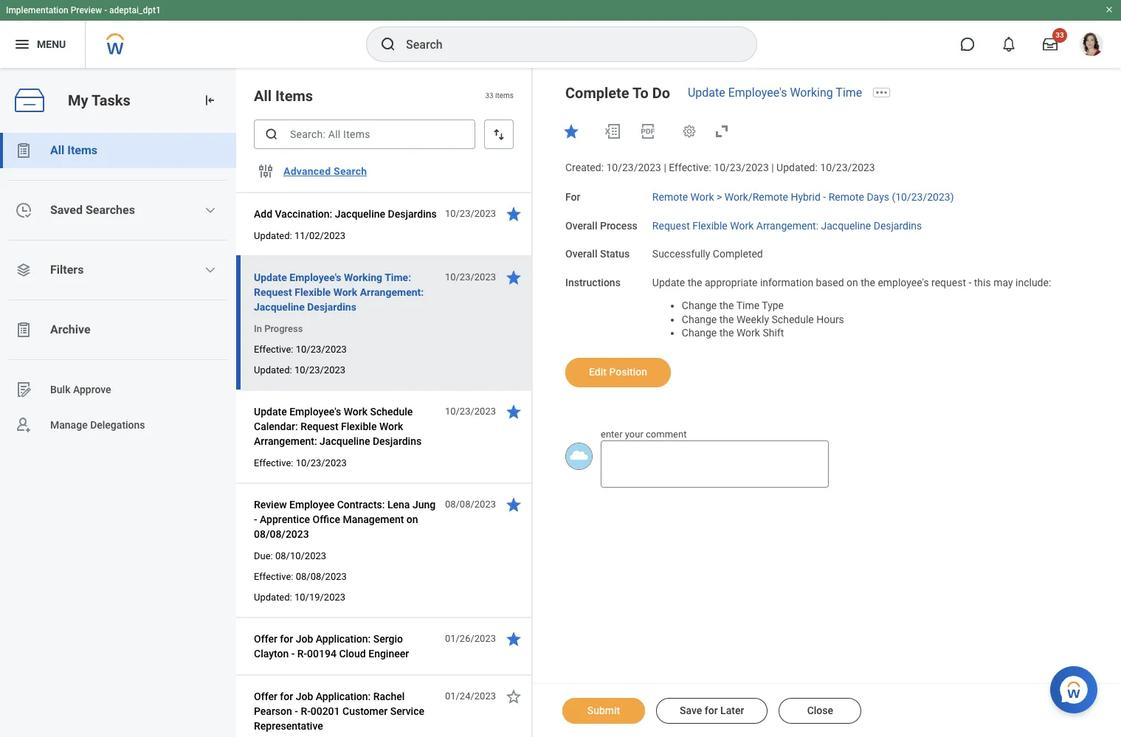 Task type: vqa. For each thing, say whether or not it's contained in the screenshot.
Type
yes



Task type: describe. For each thing, give the bounding box(es) containing it.
lena
[[387, 499, 410, 511]]

saved
[[50, 203, 83, 217]]

add
[[254, 208, 272, 220]]

management
[[343, 514, 404, 525]]

complete to do
[[565, 84, 670, 102]]

action bar region
[[533, 683, 1121, 737]]

1 horizontal spatial search image
[[379, 35, 397, 53]]

10/19/2023
[[294, 592, 345, 603]]

approve
[[73, 384, 111, 395]]

weekly
[[736, 313, 769, 325]]

5 star image from the top
[[505, 630, 523, 648]]

update for update employee's work schedule calendar: request flexible work arrangement: jacqueline desjardins
[[254, 406, 287, 418]]

0 vertical spatial 08/08/2023
[[445, 499, 496, 510]]

user plus image
[[15, 416, 32, 434]]

33 items
[[485, 92, 514, 100]]

inbox large image
[[1043, 37, 1058, 52]]

for
[[565, 191, 580, 203]]

1 | from the left
[[664, 162, 666, 173]]

r- for 00201
[[301, 706, 311, 717]]

2 effective: 10/23/2023 from the top
[[254, 458, 347, 469]]

calendar:
[[254, 421, 298, 432]]

- inside the review employee contracts: lena jung - apprentice office management on 08/08/2023
[[254, 514, 257, 525]]

Search: All Items text field
[[254, 120, 475, 149]]

save for later
[[680, 705, 744, 717]]

filters button
[[0, 252, 236, 288]]

edit position
[[589, 366, 647, 378]]

star image for update employee's work schedule calendar: request flexible work arrangement: jacqueline desjardins
[[505, 403, 523, 421]]

profile logan mcneil image
[[1080, 32, 1103, 59]]

for for pearson
[[280, 691, 293, 703]]

the left shift
[[719, 327, 734, 339]]

engineer
[[368, 648, 409, 660]]

1 vertical spatial search image
[[264, 127, 279, 142]]

items inside button
[[67, 143, 97, 157]]

desjardins inside update employee's working time: request flexible work arrangement: jacqueline desjardins
[[307, 301, 356, 313]]

08/10/2023
[[275, 551, 326, 562]]

days
[[867, 191, 889, 203]]

justify image
[[13, 35, 31, 53]]

office
[[313, 514, 340, 525]]

time inside change the time type change the weekly schedule hours change the work shift
[[736, 299, 760, 311]]

vaccination:
[[275, 208, 332, 220]]

request flexible work arrangement: jacqueline desjardins link
[[652, 217, 922, 231]]

your
[[625, 429, 643, 440]]

notifications large image
[[1002, 37, 1016, 52]]

job for 00201
[[296, 691, 313, 703]]

the left employee's
[[861, 277, 875, 289]]

updated: for updated: 10/19/2023
[[254, 592, 292, 603]]

close environment banner image
[[1105, 5, 1114, 14]]

star image for add vaccination: jacqueline desjardins
[[505, 205, 523, 223]]

complete
[[565, 84, 629, 102]]

clipboard image for all items
[[15, 142, 32, 159]]

service
[[390, 706, 424, 717]]

due: 08/10/2023
[[254, 551, 326, 562]]

0 vertical spatial star image
[[562, 123, 580, 140]]

review employee contracts: lena jung - apprentice office management on 08/08/2023 button
[[254, 496, 437, 543]]

preview
[[71, 5, 102, 15]]

employee
[[289, 499, 335, 511]]

2 | from the left
[[771, 162, 774, 173]]

01/26/2023
[[445, 633, 496, 644]]

application: for customer
[[316, 691, 371, 703]]

employee's for update employee's working time
[[728, 86, 787, 100]]

0 vertical spatial arrangement:
[[756, 220, 819, 231]]

(10/23/2023)
[[892, 191, 954, 203]]

process
[[600, 220, 638, 231]]

bulk
[[50, 384, 70, 395]]

saved searches button
[[0, 193, 236, 228]]

perspective image
[[15, 261, 32, 279]]

clock check image
[[15, 201, 32, 219]]

gear image
[[682, 124, 697, 139]]

update the appropriate information based on the employee's request - this may include:
[[652, 277, 1051, 289]]

manage delegations
[[50, 419, 145, 431]]

pearson
[[254, 706, 292, 717]]

arrangement: inside update employee's working time: request flexible work arrangement: jacqueline desjardins
[[360, 286, 424, 298]]

created: 10/23/2023 | effective: 10/23/2023 | updated: 10/23/2023
[[565, 162, 875, 173]]

r- for 00194
[[297, 648, 307, 660]]

may
[[994, 277, 1013, 289]]

offer for job application: rachel pearson ‎- r-00201 customer service representative button
[[254, 688, 437, 735]]

chevron down image
[[205, 264, 216, 276]]

my tasks
[[68, 91, 130, 109]]

customer
[[342, 706, 388, 717]]

flexible inside update employee's working time: request flexible work arrangement: jacqueline desjardins
[[295, 286, 331, 298]]

1 horizontal spatial on
[[847, 277, 858, 289]]

desjardins inside update employee's work schedule calendar: request flexible work arrangement: jacqueline desjardins
[[373, 435, 422, 447]]

view printable version (pdf) image
[[639, 123, 657, 140]]

offer for job application: sergio clayton ‎- r-00194 cloud engineer
[[254, 633, 409, 660]]

00194
[[307, 648, 336, 660]]

0 horizontal spatial star image
[[505, 688, 523, 706]]

chevron down image
[[205, 204, 216, 216]]

do
[[652, 84, 670, 102]]

- inside remote work > work/remote hybrid - remote days (10/23/2023) link
[[823, 191, 826, 203]]

overall for overall process
[[565, 220, 597, 231]]

bulk approve link
[[0, 372, 236, 407]]

implementation preview -   adeptai_dpt1
[[6, 5, 161, 15]]

change the time type change the weekly schedule hours change the work shift
[[682, 299, 844, 339]]

configure image
[[257, 162, 275, 180]]

jacqueline down days
[[821, 220, 871, 231]]

>
[[717, 191, 722, 203]]

due:
[[254, 551, 273, 562]]

working for time:
[[344, 272, 382, 283]]

star image for review employee contracts: lena jung - apprentice office management on 08/08/2023
[[505, 496, 523, 514]]

list containing all items
[[0, 133, 236, 443]]

employee's for update employee's working time: request flexible work arrangement: jacqueline desjardins
[[290, 272, 341, 283]]

comment
[[646, 429, 687, 440]]

jacqueline down "search"
[[335, 208, 385, 220]]

rachel
[[373, 691, 405, 703]]

created:
[[565, 162, 604, 173]]

2 vertical spatial 08/08/2023
[[296, 571, 347, 582]]

all items inside all items button
[[50, 143, 97, 157]]

to
[[633, 84, 649, 102]]

flexible inside update employee's work schedule calendar: request flexible work arrangement: jacqueline desjardins
[[341, 421, 377, 432]]

completed
[[713, 248, 763, 260]]

update employee's working time
[[688, 86, 862, 100]]

item list element
[[236, 68, 533, 737]]

‎- for clayton
[[291, 648, 295, 660]]

hours
[[816, 313, 844, 325]]

working for time
[[790, 86, 833, 100]]

bulk approve
[[50, 384, 111, 395]]

status
[[600, 248, 630, 260]]

close
[[807, 705, 833, 717]]

this
[[974, 277, 991, 289]]

edit position button
[[565, 358, 671, 387]]

filters
[[50, 263, 84, 277]]

offer for offer for job application: sergio clayton ‎- r-00194 cloud engineer
[[254, 633, 277, 645]]

export to excel image
[[604, 123, 621, 140]]

saved searches
[[50, 203, 135, 217]]

updated: up remote work > work/remote hybrid - remote days (10/23/2023) link
[[777, 162, 818, 173]]

save
[[680, 705, 702, 717]]

appropriate
[[705, 277, 758, 289]]

adeptai_dpt1
[[109, 5, 161, 15]]

updated: 10/23/2023
[[254, 365, 345, 376]]

overall for overall status
[[565, 248, 597, 260]]

menu
[[37, 38, 66, 50]]

advanced search button
[[278, 156, 373, 186]]

overall process
[[565, 220, 638, 231]]

time:
[[385, 272, 411, 283]]

manage
[[50, 419, 88, 431]]



Task type: locate. For each thing, give the bounding box(es) containing it.
clipboard image inside archive button
[[15, 321, 32, 339]]

0 vertical spatial working
[[790, 86, 833, 100]]

update employee's working time: request flexible work arrangement: jacqueline desjardins
[[254, 272, 424, 313]]

‎- for pearson
[[295, 706, 298, 717]]

1 horizontal spatial 33
[[1056, 31, 1064, 39]]

job up 00194
[[296, 633, 313, 645]]

update employee's work schedule calendar: request flexible work arrangement: jacqueline desjardins
[[254, 406, 422, 447]]

enter your comment
[[601, 429, 687, 440]]

r- up representative
[[301, 706, 311, 717]]

edit
[[589, 366, 607, 378]]

apprentice
[[260, 514, 310, 525]]

0 horizontal spatial all items
[[50, 143, 97, 157]]

desjardins up "time:"
[[388, 208, 437, 220]]

job
[[296, 633, 313, 645], [296, 691, 313, 703]]

1 horizontal spatial request
[[301, 421, 338, 432]]

effective: 08/08/2023
[[254, 571, 347, 582]]

remote left days
[[829, 191, 864, 203]]

overall status element
[[652, 239, 763, 261]]

successfully
[[652, 248, 710, 260]]

1 clipboard image from the top
[[15, 142, 32, 159]]

request inside update employee's work schedule calendar: request flexible work arrangement: jacqueline desjardins
[[301, 421, 338, 432]]

my tasks element
[[0, 68, 236, 737]]

review employee contracts: lena jung - apprentice office management on 08/08/2023
[[254, 499, 436, 540]]

sort image
[[492, 127, 506, 142]]

0 horizontal spatial request
[[254, 286, 292, 298]]

jacqueline up in progress
[[254, 301, 305, 313]]

1 horizontal spatial all
[[254, 87, 272, 105]]

1 vertical spatial 33
[[485, 92, 493, 100]]

0 vertical spatial schedule
[[772, 313, 814, 325]]

1 vertical spatial items
[[67, 143, 97, 157]]

archive button
[[0, 312, 236, 348]]

1 vertical spatial employee's
[[290, 272, 341, 283]]

overall up instructions
[[565, 248, 597, 260]]

for right save
[[705, 705, 718, 717]]

arrangement: inside update employee's work schedule calendar: request flexible work arrangement: jacqueline desjardins
[[254, 435, 317, 447]]

2 horizontal spatial flexible
[[692, 220, 728, 231]]

updated: for updated: 11/02/2023
[[254, 230, 292, 241]]

for for clayton
[[280, 633, 293, 645]]

job inside the offer for job application: sergio clayton ‎- r-00194 cloud engineer
[[296, 633, 313, 645]]

time
[[836, 86, 862, 100], [736, 299, 760, 311]]

11/02/2023
[[294, 230, 345, 241]]

0 vertical spatial items
[[275, 87, 313, 105]]

0 vertical spatial on
[[847, 277, 858, 289]]

the
[[688, 277, 702, 289], [861, 277, 875, 289], [719, 299, 734, 311], [719, 313, 734, 325], [719, 327, 734, 339]]

employee's inside update employee's work schedule calendar: request flexible work arrangement: jacqueline desjardins
[[289, 406, 341, 418]]

1 job from the top
[[296, 633, 313, 645]]

request right calendar:
[[301, 421, 338, 432]]

close button
[[779, 698, 862, 724]]

update inside update employee's working time: request flexible work arrangement: jacqueline desjardins
[[254, 272, 287, 283]]

on down jung
[[407, 514, 418, 525]]

1 vertical spatial star image
[[505, 688, 523, 706]]

0 vertical spatial effective: 10/23/2023
[[254, 344, 347, 355]]

tasks
[[91, 91, 130, 109]]

0 vertical spatial time
[[836, 86, 862, 100]]

01/24/2023
[[445, 691, 496, 702]]

00201
[[311, 706, 340, 717]]

position
[[609, 366, 647, 378]]

r-
[[297, 648, 307, 660], [301, 706, 311, 717]]

0 horizontal spatial remote
[[652, 191, 688, 203]]

cloud
[[339, 648, 366, 660]]

arrangement: down "time:"
[[360, 286, 424, 298]]

08/08/2023 inside the review employee contracts: lena jung - apprentice office management on 08/08/2023
[[254, 528, 309, 540]]

0 vertical spatial 33
[[1056, 31, 1064, 39]]

offer up clayton
[[254, 633, 277, 645]]

0 horizontal spatial on
[[407, 514, 418, 525]]

1 vertical spatial effective: 10/23/2023
[[254, 458, 347, 469]]

desjardins up updated: 10/23/2023
[[307, 301, 356, 313]]

1 vertical spatial change
[[682, 313, 717, 325]]

offer inside offer for job application: rachel pearson ‎- r-00201 customer service representative
[[254, 691, 277, 703]]

for inside the offer for job application: sergio clayton ‎- r-00194 cloud engineer
[[280, 633, 293, 645]]

all up saved
[[50, 143, 64, 157]]

work inside change the time type change the weekly schedule hours change the work shift
[[736, 327, 760, 339]]

2 offer from the top
[[254, 691, 277, 703]]

2 remote from the left
[[829, 191, 864, 203]]

1 vertical spatial clipboard image
[[15, 321, 32, 339]]

arrangement: down calendar:
[[254, 435, 317, 447]]

update employee's working time link
[[688, 86, 862, 100]]

update up calendar:
[[254, 406, 287, 418]]

rename image
[[15, 381, 32, 399]]

all items inside item list element
[[254, 87, 313, 105]]

search
[[334, 165, 367, 177]]

2 job from the top
[[296, 691, 313, 703]]

1 star image from the top
[[505, 205, 523, 223]]

items
[[495, 92, 514, 100]]

- down review
[[254, 514, 257, 525]]

1 horizontal spatial remote
[[829, 191, 864, 203]]

submit
[[587, 705, 620, 717]]

0 vertical spatial job
[[296, 633, 313, 645]]

employee's inside update employee's working time: request flexible work arrangement: jacqueline desjardins
[[290, 272, 341, 283]]

effective: down calendar:
[[254, 458, 293, 469]]

offer inside the offer for job application: sergio clayton ‎- r-00194 cloud engineer
[[254, 633, 277, 645]]

star image for update employee's working time: request flexible work arrangement: jacqueline desjardins
[[505, 269, 523, 286]]

enter
[[601, 429, 623, 440]]

10/23/2023
[[606, 162, 661, 173], [714, 162, 769, 173], [820, 162, 875, 173], [445, 208, 496, 219], [445, 272, 496, 283], [296, 344, 347, 355], [294, 365, 345, 376], [445, 406, 496, 417], [296, 458, 347, 469]]

menu banner
[[0, 0, 1121, 68]]

0 horizontal spatial schedule
[[370, 406, 413, 418]]

my
[[68, 91, 88, 109]]

updated: for updated: 10/23/2023
[[254, 365, 292, 376]]

‎- up representative
[[295, 706, 298, 717]]

0 vertical spatial application:
[[316, 633, 371, 645]]

1 horizontal spatial star image
[[562, 123, 580, 140]]

1 effective: 10/23/2023 from the top
[[254, 344, 347, 355]]

1 vertical spatial application:
[[316, 691, 371, 703]]

0 vertical spatial r-
[[297, 648, 307, 660]]

star image
[[505, 205, 523, 223], [505, 269, 523, 286], [505, 403, 523, 421], [505, 496, 523, 514], [505, 630, 523, 648]]

- right preview at top left
[[104, 5, 107, 15]]

search image
[[379, 35, 397, 53], [264, 127, 279, 142]]

application: inside the offer for job application: sergio clayton ‎- r-00194 cloud engineer
[[316, 633, 371, 645]]

1 horizontal spatial flexible
[[341, 421, 377, 432]]

desjardins up lena on the left
[[373, 435, 422, 447]]

remote left ">"
[[652, 191, 688, 203]]

sergio
[[373, 633, 403, 645]]

0 horizontal spatial arrangement:
[[254, 435, 317, 447]]

list
[[0, 133, 236, 443]]

r- right clayton
[[297, 648, 307, 660]]

0 horizontal spatial |
[[664, 162, 666, 173]]

clipboard image inside all items button
[[15, 142, 32, 159]]

based
[[816, 277, 844, 289]]

update down successfully
[[652, 277, 685, 289]]

update employee's work schedule calendar: request flexible work arrangement: jacqueline desjardins button
[[254, 403, 437, 450]]

save for later button
[[656, 698, 768, 724]]

1 offer from the top
[[254, 633, 277, 645]]

08/08/2023 right jung
[[445, 499, 496, 510]]

33 inside item list element
[[485, 92, 493, 100]]

‎- inside the offer for job application: sergio clayton ‎- r-00194 cloud engineer
[[291, 648, 295, 660]]

offer for offer for job application: rachel pearson ‎- r-00201 customer service representative
[[254, 691, 277, 703]]

08/08/2023 up 10/19/2023
[[296, 571, 347, 582]]

update down updated: 11/02/2023
[[254, 272, 287, 283]]

add vaccination: jacqueline desjardins
[[254, 208, 437, 220]]

33 for 33
[[1056, 31, 1064, 39]]

request flexible work arrangement: jacqueline desjardins
[[652, 220, 922, 231]]

application: inside offer for job application: rachel pearson ‎- r-00201 customer service representative
[[316, 691, 371, 703]]

items inside item list element
[[275, 87, 313, 105]]

2 vertical spatial for
[[705, 705, 718, 717]]

add vaccination: jacqueline desjardins button
[[254, 205, 437, 223]]

0 vertical spatial overall
[[565, 220, 597, 231]]

jung
[[412, 499, 436, 511]]

flexible
[[692, 220, 728, 231], [295, 286, 331, 298], [341, 421, 377, 432]]

1 remote from the left
[[652, 191, 688, 203]]

0 vertical spatial clipboard image
[[15, 142, 32, 159]]

update inside update employee's work schedule calendar: request flexible work arrangement: jacqueline desjardins
[[254, 406, 287, 418]]

arrangement:
[[756, 220, 819, 231], [360, 286, 424, 298], [254, 435, 317, 447]]

working inside update employee's working time: request flexible work arrangement: jacqueline desjardins
[[344, 272, 382, 283]]

2 horizontal spatial arrangement:
[[756, 220, 819, 231]]

1 vertical spatial offer
[[254, 691, 277, 703]]

33 button
[[1034, 28, 1067, 61]]

2 vertical spatial arrangement:
[[254, 435, 317, 447]]

r- inside offer for job application: rachel pearson ‎- r-00201 customer service representative
[[301, 706, 311, 717]]

clipboard image left 'archive'
[[15, 321, 32, 339]]

on right 'based'
[[847, 277, 858, 289]]

work
[[690, 191, 714, 203], [730, 220, 754, 231], [333, 286, 357, 298], [736, 327, 760, 339], [344, 406, 368, 418], [379, 421, 403, 432]]

updated: down add
[[254, 230, 292, 241]]

1 vertical spatial job
[[296, 691, 313, 703]]

Search Workday  search field
[[406, 28, 726, 61]]

effective: down due:
[[254, 571, 293, 582]]

2 vertical spatial flexible
[[341, 421, 377, 432]]

0 vertical spatial all
[[254, 87, 272, 105]]

in
[[254, 323, 262, 334]]

application: up 00201
[[316, 691, 371, 703]]

advanced search
[[283, 165, 367, 177]]

0 horizontal spatial flexible
[[295, 286, 331, 298]]

0 horizontal spatial items
[[67, 143, 97, 157]]

1 vertical spatial on
[[407, 514, 418, 525]]

1 horizontal spatial arrangement:
[[360, 286, 424, 298]]

0 vertical spatial for
[[280, 633, 293, 645]]

desjardins down days
[[874, 220, 922, 231]]

delegations
[[90, 419, 145, 431]]

updated:
[[777, 162, 818, 173], [254, 230, 292, 241], [254, 365, 292, 376], [254, 592, 292, 603]]

fullscreen image
[[713, 123, 731, 140]]

0 vertical spatial offer
[[254, 633, 277, 645]]

archive
[[50, 323, 91, 337]]

33 for 33 items
[[485, 92, 493, 100]]

implementation
[[6, 5, 68, 15]]

1 horizontal spatial items
[[275, 87, 313, 105]]

all items
[[254, 87, 313, 105], [50, 143, 97, 157]]

overall down for
[[565, 220, 597, 231]]

33 inside 33 button
[[1056, 31, 1064, 39]]

updated: 10/19/2023
[[254, 592, 345, 603]]

star image up created:
[[562, 123, 580, 140]]

jacqueline up contracts:
[[320, 435, 370, 447]]

employee's up calendar:
[[289, 406, 341, 418]]

33 left profile logan mcneil image at the top of page
[[1056, 31, 1064, 39]]

all right transformation import 'icon'
[[254, 87, 272, 105]]

update for update the appropriate information based on the employee's request - this may include:
[[652, 277, 685, 289]]

effective: down gear image
[[669, 162, 711, 173]]

1 vertical spatial 08/08/2023
[[254, 528, 309, 540]]

updated: down effective: 08/08/2023
[[254, 592, 292, 603]]

update up fullscreen icon
[[688, 86, 725, 100]]

1 horizontal spatial schedule
[[772, 313, 814, 325]]

job inside offer for job application: rachel pearson ‎- r-00201 customer service representative
[[296, 691, 313, 703]]

33 left items on the left of the page
[[485, 92, 493, 100]]

for up pearson
[[280, 691, 293, 703]]

application: for cloud
[[316, 633, 371, 645]]

transformation import image
[[202, 93, 217, 108]]

0 horizontal spatial working
[[344, 272, 382, 283]]

jacqueline inside update employee's working time: request flexible work arrangement: jacqueline desjardins
[[254, 301, 305, 313]]

1 change from the top
[[682, 299, 717, 311]]

1 vertical spatial ‎-
[[295, 706, 298, 717]]

all inside button
[[50, 143, 64, 157]]

effective: 10/23/2023
[[254, 344, 347, 355], [254, 458, 347, 469]]

1 vertical spatial r-
[[301, 706, 311, 717]]

‎- inside offer for job application: rachel pearson ‎- r-00201 customer service representative
[[295, 706, 298, 717]]

successfully completed
[[652, 248, 763, 260]]

employee's down 11/02/2023 on the top left of page
[[290, 272, 341, 283]]

clipboard image
[[15, 142, 32, 159], [15, 321, 32, 339]]

for up clayton
[[280, 633, 293, 645]]

1 vertical spatial schedule
[[370, 406, 413, 418]]

33
[[1056, 31, 1064, 39], [485, 92, 493, 100]]

star image
[[562, 123, 580, 140], [505, 688, 523, 706]]

2 clipboard image from the top
[[15, 321, 32, 339]]

offer up pearson
[[254, 691, 277, 703]]

2 horizontal spatial request
[[652, 220, 690, 231]]

0 vertical spatial employee's
[[728, 86, 787, 100]]

2 change from the top
[[682, 313, 717, 325]]

1 vertical spatial all items
[[50, 143, 97, 157]]

1 application: from the top
[[316, 633, 371, 645]]

enter your comment text field
[[601, 441, 828, 488]]

1 overall from the top
[[565, 220, 597, 231]]

effective: 10/23/2023 up employee
[[254, 458, 347, 469]]

1 vertical spatial flexible
[[295, 286, 331, 298]]

update for update employee's working time
[[688, 86, 725, 100]]

schedule inside change the time type change the weekly schedule hours change the work shift
[[772, 313, 814, 325]]

offer for job application: rachel pearson ‎- r-00201 customer service representative
[[254, 691, 424, 732]]

1 horizontal spatial time
[[836, 86, 862, 100]]

clipboard image for archive
[[15, 321, 32, 339]]

0 vertical spatial change
[[682, 299, 717, 311]]

remote
[[652, 191, 688, 203], [829, 191, 864, 203]]

update employee's working time: request flexible work arrangement: jacqueline desjardins button
[[254, 269, 437, 316]]

for inside action bar "region"
[[705, 705, 718, 717]]

3 star image from the top
[[505, 403, 523, 421]]

0 horizontal spatial 33
[[485, 92, 493, 100]]

effective: down in progress
[[254, 344, 293, 355]]

menu button
[[0, 21, 85, 68]]

application: up cloud
[[316, 633, 371, 645]]

0 vertical spatial flexible
[[692, 220, 728, 231]]

1 vertical spatial overall
[[565, 248, 597, 260]]

‎- right clayton
[[291, 648, 295, 660]]

the down successfully completed
[[688, 277, 702, 289]]

desjardins inside request flexible work arrangement: jacqueline desjardins link
[[874, 220, 922, 231]]

the down the appropriate
[[719, 299, 734, 311]]

effective: 10/23/2023 up updated: 10/23/2023
[[254, 344, 347, 355]]

all inside item list element
[[254, 87, 272, 105]]

searches
[[86, 203, 135, 217]]

overall status
[[565, 248, 630, 260]]

include:
[[1016, 277, 1051, 289]]

jacqueline inside update employee's work schedule calendar: request flexible work arrangement: jacqueline desjardins
[[320, 435, 370, 447]]

arrangement: down remote work > work/remote hybrid - remote days (10/23/2023)
[[756, 220, 819, 231]]

on inside the review employee contracts: lena jung - apprentice office management on 08/08/2023
[[407, 514, 418, 525]]

request inside update employee's working time: request flexible work arrangement: jacqueline desjardins
[[254, 286, 292, 298]]

job up 00201
[[296, 691, 313, 703]]

all
[[254, 87, 272, 105], [50, 143, 64, 157]]

star image right 01/24/2023
[[505, 688, 523, 706]]

r- inside the offer for job application: sergio clayton ‎- r-00194 cloud engineer
[[297, 648, 307, 660]]

0 vertical spatial ‎-
[[291, 648, 295, 660]]

2 application: from the top
[[316, 691, 371, 703]]

request up in progress
[[254, 286, 292, 298]]

2 vertical spatial employee's
[[289, 406, 341, 418]]

type
[[762, 299, 784, 311]]

2 overall from the top
[[565, 248, 597, 260]]

1 vertical spatial all
[[50, 143, 64, 157]]

review
[[254, 499, 287, 511]]

overall
[[565, 220, 597, 231], [565, 248, 597, 260]]

manage delegations link
[[0, 407, 236, 443]]

on
[[847, 277, 858, 289], [407, 514, 418, 525]]

4 star image from the top
[[505, 496, 523, 514]]

clayton
[[254, 648, 289, 660]]

- right hybrid
[[823, 191, 826, 203]]

schedule inside update employee's work schedule calendar: request flexible work arrangement: jacqueline desjardins
[[370, 406, 413, 418]]

2 star image from the top
[[505, 269, 523, 286]]

2 vertical spatial change
[[682, 327, 717, 339]]

employee's up fullscreen icon
[[728, 86, 787, 100]]

remote work > work/remote hybrid - remote days (10/23/2023) link
[[652, 188, 954, 203]]

updated: down in progress
[[254, 365, 292, 376]]

request up successfully
[[652, 220, 690, 231]]

1 vertical spatial arrangement:
[[360, 286, 424, 298]]

- left this
[[969, 277, 972, 289]]

clipboard image up 'clock check' icon
[[15, 142, 32, 159]]

0 horizontal spatial search image
[[264, 127, 279, 142]]

offer
[[254, 633, 277, 645], [254, 691, 277, 703]]

1 horizontal spatial working
[[790, 86, 833, 100]]

1 vertical spatial request
[[254, 286, 292, 298]]

1 horizontal spatial all items
[[254, 87, 313, 105]]

1 vertical spatial time
[[736, 299, 760, 311]]

all items button
[[0, 133, 236, 168]]

for inside offer for job application: rachel pearson ‎- r-00201 customer service representative
[[280, 691, 293, 703]]

0 horizontal spatial time
[[736, 299, 760, 311]]

employee's for update employee's work schedule calendar: request flexible work arrangement: jacqueline desjardins
[[289, 406, 341, 418]]

schedule
[[772, 313, 814, 325], [370, 406, 413, 418]]

1 horizontal spatial |
[[771, 162, 774, 173]]

work/remote
[[725, 191, 788, 203]]

desjardins inside add vaccination: jacqueline desjardins button
[[388, 208, 437, 220]]

offer for job application: sergio clayton ‎- r-00194 cloud engineer button
[[254, 630, 437, 663]]

update for update employee's working time: request flexible work arrangement: jacqueline desjardins
[[254, 272, 287, 283]]

- inside "menu" banner
[[104, 5, 107, 15]]

1 vertical spatial working
[[344, 272, 382, 283]]

the left weekly
[[719, 313, 734, 325]]

job for 00194
[[296, 633, 313, 645]]

08/08/2023 down apprentice
[[254, 528, 309, 540]]

1 vertical spatial for
[[280, 691, 293, 703]]

0 vertical spatial search image
[[379, 35, 397, 53]]

later
[[720, 705, 744, 717]]

0 vertical spatial all items
[[254, 87, 313, 105]]

2 vertical spatial request
[[301, 421, 338, 432]]

0 horizontal spatial all
[[50, 143, 64, 157]]

work inside update employee's working time: request flexible work arrangement: jacqueline desjardins
[[333, 286, 357, 298]]

0 vertical spatial request
[[652, 220, 690, 231]]

‎-
[[291, 648, 295, 660], [295, 706, 298, 717]]

3 change from the top
[[682, 327, 717, 339]]



